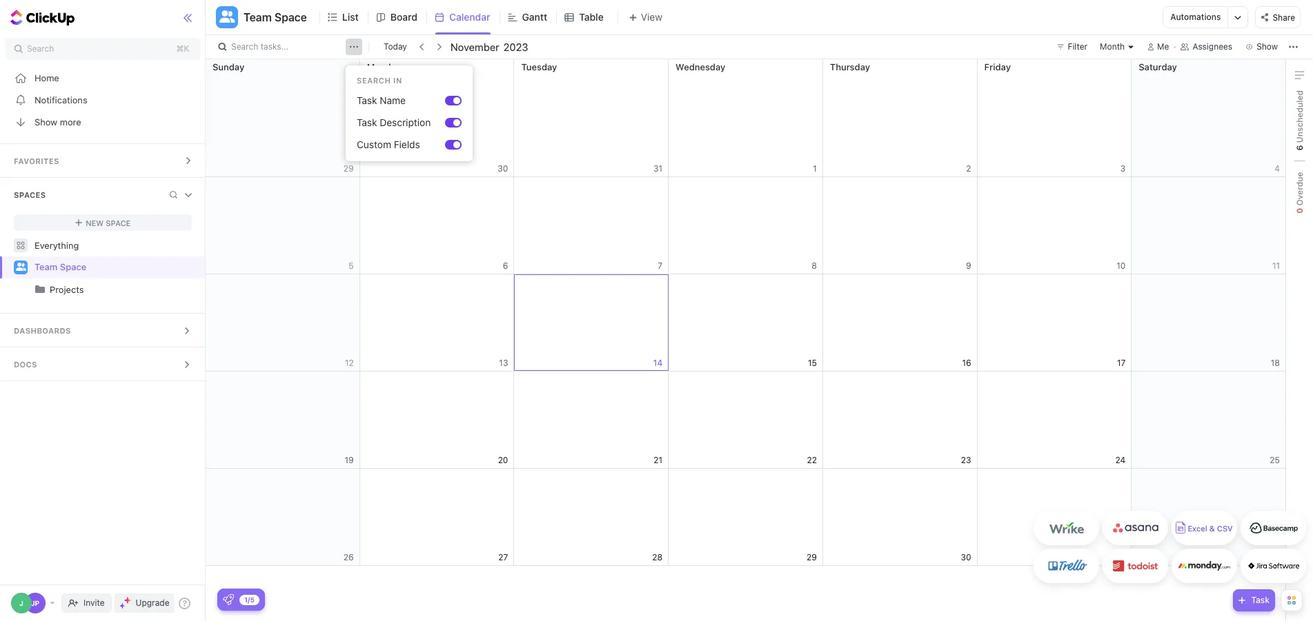 Task type: locate. For each thing, give the bounding box(es) containing it.
1 horizontal spatial team
[[244, 11, 272, 23]]

2 horizontal spatial search
[[357, 76, 391, 85]]

3 row from the top
[[206, 275, 1287, 372]]

dashboards
[[14, 326, 71, 335]]

1 vertical spatial team space
[[35, 262, 87, 273]]

2 horizontal spatial space
[[275, 11, 307, 23]]

csv
[[1217, 525, 1233, 534]]

onboarding checklist button image
[[223, 595, 234, 606]]

search inside sidebar navigation
[[27, 43, 54, 54]]

user group image
[[16, 263, 26, 272]]

0 horizontal spatial team space
[[35, 262, 87, 273]]

team down everything
[[35, 262, 58, 273]]

notifications link
[[0, 89, 206, 111]]

team
[[244, 11, 272, 23], [35, 262, 58, 273]]

monday
[[367, 61, 401, 72]]

1 horizontal spatial team space
[[244, 11, 307, 23]]

15
[[808, 358, 817, 368]]

task for task description
[[357, 117, 377, 128]]

task name button
[[351, 90, 445, 112]]

21
[[654, 455, 663, 466]]

team space inside button
[[244, 11, 307, 23]]

search tasks...
[[231, 41, 289, 52]]

space inside button
[[275, 11, 307, 23]]

calendar link
[[449, 0, 496, 35]]

26
[[344, 553, 354, 563]]

0 horizontal spatial team
[[35, 262, 58, 273]]

0 vertical spatial task
[[357, 95, 377, 106]]

space for team space 'link' in the left top of the page
[[60, 262, 87, 273]]

2 vertical spatial space
[[60, 262, 87, 273]]

search
[[231, 41, 258, 52], [27, 43, 54, 54], [357, 76, 391, 85]]

22
[[807, 455, 817, 466]]

in
[[393, 76, 402, 85]]

space
[[275, 11, 307, 23], [106, 218, 131, 227], [60, 262, 87, 273]]

20
[[498, 455, 508, 466]]

team space down everything
[[35, 262, 87, 273]]

onboarding checklist button element
[[223, 595, 234, 606]]

team inside 'link'
[[35, 262, 58, 273]]

name
[[380, 95, 406, 106]]

excel & csv link
[[1172, 511, 1238, 546]]

search up sunday
[[231, 41, 258, 52]]

team for team space button
[[244, 11, 272, 23]]

team up search tasks...
[[244, 11, 272, 23]]

1 vertical spatial task
[[357, 117, 377, 128]]

everything
[[35, 240, 79, 251]]

0 horizontal spatial space
[[60, 262, 87, 273]]

share
[[1273, 12, 1296, 23]]

team inside button
[[244, 11, 272, 23]]

task
[[357, 95, 377, 106], [357, 117, 377, 128], [1252, 596, 1270, 606]]

task description
[[357, 117, 431, 128]]

row
[[206, 59, 1287, 177], [206, 177, 1287, 275], [206, 275, 1287, 372], [206, 372, 1287, 469], [206, 469, 1287, 567]]

description
[[380, 117, 431, 128]]

1 row from the top
[[206, 59, 1287, 177]]

search up home
[[27, 43, 54, 54]]

board
[[391, 11, 418, 23]]

gantt link
[[522, 0, 553, 35]]

row containing 19
[[206, 372, 1287, 469]]

thursday
[[830, 61, 870, 72]]

&
[[1210, 525, 1215, 534]]

1 horizontal spatial space
[[106, 218, 131, 227]]

0 horizontal spatial search
[[27, 43, 54, 54]]

overdue
[[1295, 172, 1305, 208]]

search for search tasks...
[[231, 41, 258, 52]]

5 row from the top
[[206, 469, 1287, 567]]

grid
[[205, 59, 1287, 622]]

board link
[[391, 0, 423, 35]]

favorites button
[[0, 144, 206, 177]]

19
[[345, 455, 354, 466]]

sunday
[[213, 61, 244, 72]]

space up projects
[[60, 262, 87, 273]]

unscheduled
[[1295, 90, 1305, 145]]

me button
[[1142, 39, 1175, 55]]

space up search tasks... text box
[[275, 11, 307, 23]]

team space up "tasks..."
[[244, 11, 307, 23]]

space right new at the left of page
[[106, 218, 131, 227]]

task name
[[357, 95, 406, 106]]

today
[[384, 41, 407, 52]]

0 vertical spatial space
[[275, 11, 307, 23]]

task for task name
[[357, 95, 377, 106]]

excel
[[1188, 525, 1208, 534]]

space inside 'link'
[[60, 262, 87, 273]]

tasks...
[[261, 41, 289, 52]]

28
[[652, 553, 663, 563]]

23
[[961, 455, 972, 466]]

0 vertical spatial team space
[[244, 11, 307, 23]]

show
[[35, 116, 57, 127]]

1 vertical spatial team
[[35, 262, 58, 273]]

sidebar navigation
[[0, 0, 206, 622]]

search down monday
[[357, 76, 391, 85]]

1 vertical spatial space
[[106, 218, 131, 227]]

0 vertical spatial team
[[244, 11, 272, 23]]

show more
[[35, 116, 81, 127]]

team for team space 'link' in the left top of the page
[[35, 262, 58, 273]]

calendar
[[449, 11, 490, 23]]

upgrade link
[[114, 594, 175, 614]]

1 horizontal spatial search
[[231, 41, 258, 52]]

team space
[[244, 11, 307, 23], [35, 262, 87, 273]]

4 row from the top
[[206, 372, 1287, 469]]

invite
[[84, 598, 105, 609]]

projects link
[[1, 279, 194, 301], [50, 279, 194, 301]]

docs
[[14, 360, 37, 369]]

17
[[1117, 358, 1126, 368]]

team space inside 'link'
[[35, 262, 87, 273]]



Task type: vqa. For each thing, say whether or not it's contained in the screenshot.
Dropdown menu image to the bottom
no



Task type: describe. For each thing, give the bounding box(es) containing it.
25
[[1270, 455, 1280, 466]]

list
[[342, 11, 359, 23]]

share button
[[1256, 6, 1301, 28]]

projects
[[50, 284, 84, 295]]

team space for team space 'link' in the left top of the page
[[35, 262, 87, 273]]

16
[[962, 358, 972, 368]]

custom
[[357, 139, 391, 150]]

everything link
[[0, 235, 206, 257]]

search for search
[[27, 43, 54, 54]]

list link
[[342, 0, 364, 35]]

custom fields
[[357, 139, 420, 150]]

space for team space button
[[275, 11, 307, 23]]

1 projects link from the left
[[1, 279, 194, 301]]

2 row from the top
[[206, 177, 1287, 275]]

new space
[[86, 218, 131, 227]]

favorites
[[14, 157, 59, 166]]

table
[[579, 11, 604, 23]]

today button
[[381, 40, 410, 54]]

0
[[1295, 208, 1305, 214]]

task description button
[[351, 112, 445, 134]]

team space button
[[238, 2, 307, 32]]

me
[[1158, 41, 1170, 52]]

14
[[654, 358, 663, 368]]

6
[[1295, 145, 1305, 151]]

automations
[[1171, 12, 1221, 22]]

custom fields button
[[351, 134, 445, 156]]

fields
[[394, 139, 420, 150]]

notifications
[[35, 94, 87, 105]]

automations button
[[1164, 7, 1228, 28]]

search for search in
[[357, 76, 391, 85]]

2 vertical spatial task
[[1252, 596, 1270, 606]]

29
[[807, 553, 817, 563]]

home link
[[0, 67, 206, 89]]

wednesday
[[676, 61, 726, 72]]

excel & csv
[[1188, 525, 1233, 534]]

gantt
[[522, 11, 548, 23]]

assignees
[[1193, 41, 1233, 52]]

tuesday
[[521, 61, 557, 72]]

team space link
[[35, 257, 194, 279]]

upgrade
[[136, 598, 169, 609]]

18
[[1271, 358, 1280, 368]]

friday
[[985, 61, 1011, 72]]

2 projects link from the left
[[50, 279, 194, 301]]

saturday
[[1139, 61, 1177, 72]]

home
[[35, 72, 59, 83]]

team space for team space button
[[244, 11, 307, 23]]

27
[[499, 553, 508, 563]]

row containing 14
[[206, 275, 1287, 372]]

30
[[961, 553, 972, 563]]

table link
[[579, 0, 609, 35]]

more
[[60, 116, 81, 127]]

new
[[86, 218, 104, 227]]

⌘k
[[176, 43, 189, 54]]

Search tasks... text field
[[231, 37, 346, 57]]

row containing 26
[[206, 469, 1287, 567]]

grid containing sunday
[[205, 59, 1287, 622]]

assignees button
[[1175, 39, 1239, 55]]

24
[[1116, 455, 1126, 466]]

search in
[[357, 76, 402, 85]]

1/5
[[244, 596, 255, 604]]



